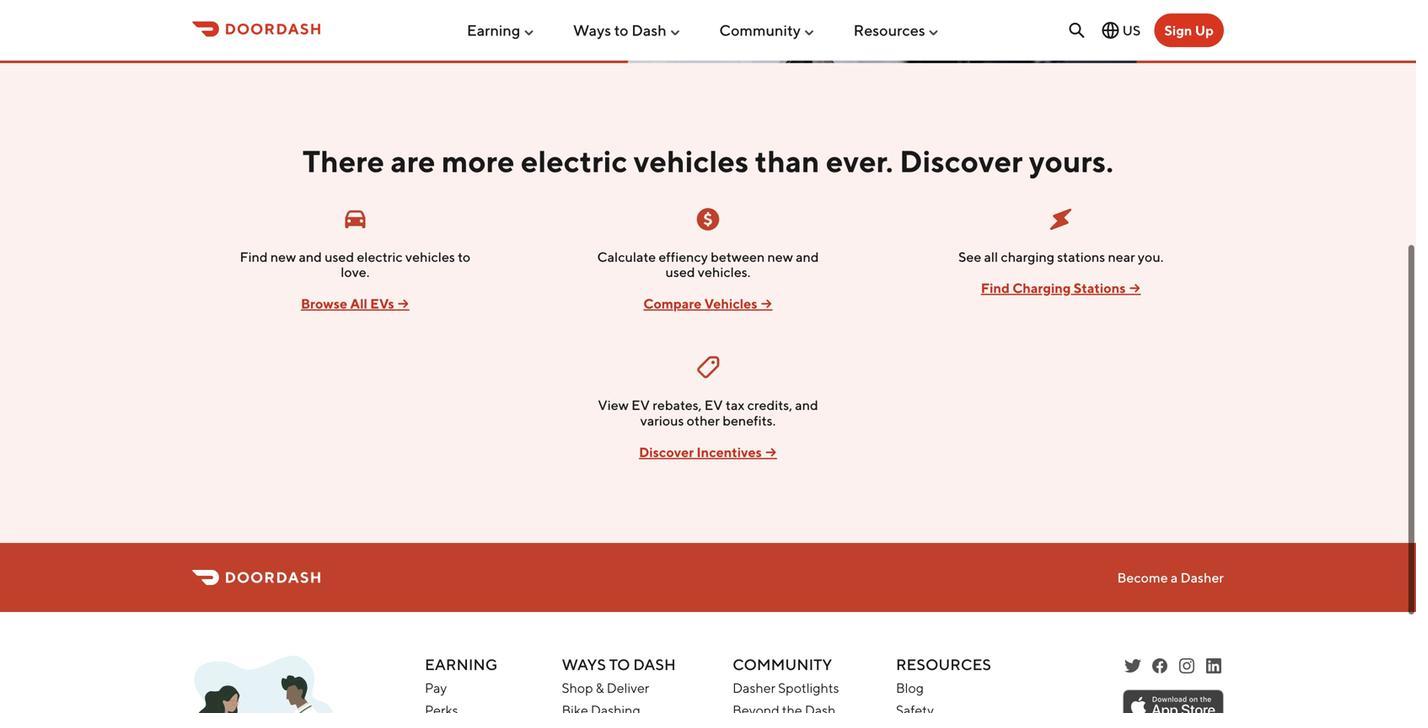 Task type: locate. For each thing, give the bounding box(es) containing it.
sign up button
[[1154, 13, 1224, 47]]

app store image
[[1123, 690, 1224, 714]]

dx ev charging image
[[628, 0, 1137, 63]]

compare vehicles → link
[[643, 296, 773, 312]]

stations
[[1074, 280, 1126, 296]]

1 vertical spatial ways to dash
[[562, 656, 676, 674]]

ways to dash
[[573, 21, 667, 39], [562, 656, 676, 674]]

discover
[[899, 143, 1023, 179], [639, 444, 694, 460]]

used
[[325, 249, 354, 265], [665, 264, 695, 280]]

stations
[[1057, 249, 1105, 265]]

earning
[[467, 21, 520, 39], [425, 656, 498, 674]]

blog link
[[896, 681, 924, 697]]

up
[[1195, 22, 1214, 38]]

resources link
[[854, 14, 940, 46]]

used up the compare
[[665, 264, 695, 280]]

0 vertical spatial ways to dash
[[573, 21, 667, 39]]

1 horizontal spatial find
[[981, 280, 1010, 296]]

and inside calculate effiency between new and used vehicles.
[[796, 249, 819, 265]]

0 horizontal spatial electric
[[357, 249, 403, 265]]

0 horizontal spatial used
[[325, 249, 354, 265]]

dasher left spotlights
[[733, 681, 776, 697]]

vehicles right 'love.'
[[405, 249, 455, 265]]

money circle enabled fill image
[[695, 206, 721, 233]]

compare
[[643, 296, 702, 312]]

1 vertical spatial find
[[981, 280, 1010, 296]]

1 horizontal spatial discover
[[899, 143, 1023, 179]]

and inside find new and used electric vehicles to love.
[[299, 249, 322, 265]]

vehicles up money circle enabled fill image
[[634, 143, 749, 179]]

1 vertical spatial vehicles
[[405, 249, 455, 265]]

between
[[711, 249, 765, 265]]

vehicle car image
[[342, 206, 369, 233]]

find inside find new and used electric vehicles to love.
[[240, 249, 268, 265]]

earning link
[[467, 14, 535, 46]]

1 vertical spatial dasher
[[733, 681, 776, 697]]

discover incentives →
[[639, 444, 777, 460]]

electric
[[521, 143, 627, 179], [357, 249, 403, 265]]

→ down "near"
[[1128, 280, 1141, 296]]

used down vehicle car icon
[[325, 249, 354, 265]]

→
[[1128, 280, 1141, 296], [397, 296, 409, 312], [760, 296, 773, 312], [765, 444, 777, 460]]

used inside calculate effiency between new and used vehicles.
[[665, 264, 695, 280]]

0 horizontal spatial ev
[[631, 397, 650, 413]]

1 vertical spatial resources
[[896, 656, 991, 674]]

1 horizontal spatial used
[[665, 264, 695, 280]]

charging
[[1012, 280, 1071, 296]]

1 vertical spatial to
[[458, 249, 470, 265]]

near
[[1108, 249, 1135, 265]]

0 horizontal spatial discover
[[639, 444, 694, 460]]

and inside view ev rebates, ev tax credits, and various other benefits.
[[795, 397, 818, 413]]

ev left tax
[[704, 397, 723, 413]]

and left 'love.'
[[299, 249, 322, 265]]

and right between
[[796, 249, 819, 265]]

dasher right 'a'
[[1180, 570, 1224, 586]]

new right between
[[767, 249, 793, 265]]

ev
[[631, 397, 650, 413], [704, 397, 723, 413]]

become a dasher
[[1117, 570, 1224, 586]]

there are more electric vehicles than ever. discover yours.
[[302, 143, 1114, 179]]

to inside find new and used electric vehicles to love.
[[458, 249, 470, 265]]

1 vertical spatial ways
[[562, 656, 606, 674]]

instagram image
[[1177, 657, 1197, 677]]

browse
[[301, 296, 347, 312]]

1 horizontal spatial ev
[[704, 397, 723, 413]]

2 ev from the left
[[704, 397, 723, 413]]

0 vertical spatial ways
[[573, 21, 611, 39]]

compare vehicles →
[[643, 296, 773, 312]]

0 vertical spatial discover
[[899, 143, 1023, 179]]

1 ev from the left
[[631, 397, 650, 413]]

0 horizontal spatial dasher
[[733, 681, 776, 697]]

ways
[[573, 21, 611, 39], [562, 656, 606, 674]]

other
[[687, 413, 720, 429]]

find for find new and used electric vehicles to love.
[[240, 249, 268, 265]]

browse all evs → link
[[301, 296, 409, 312]]

0 horizontal spatial find
[[240, 249, 268, 265]]

0 horizontal spatial vehicles
[[405, 249, 455, 265]]

new
[[270, 249, 296, 265], [767, 249, 793, 265]]

sign up
[[1164, 22, 1214, 38]]

various
[[640, 413, 684, 429]]

and right credits,
[[795, 397, 818, 413]]

vehicles inside find new and used electric vehicles to love.
[[405, 249, 455, 265]]

credits,
[[747, 397, 792, 413]]

find new and used electric vehicles to love.
[[240, 249, 470, 280]]

new left 'love.'
[[270, 249, 296, 265]]

ever.
[[826, 143, 893, 179]]

0 vertical spatial electric
[[521, 143, 627, 179]]

ev right view
[[631, 397, 650, 413]]

0 vertical spatial dasher
[[1180, 570, 1224, 586]]

twitter image
[[1123, 657, 1143, 677]]

2 new from the left
[[767, 249, 793, 265]]

deliver
[[607, 681, 649, 697]]

0 vertical spatial resources
[[854, 21, 925, 39]]

see all charging stations near you.
[[958, 249, 1163, 265]]

electric inside find new and used electric vehicles to love.
[[357, 249, 403, 265]]

you.
[[1138, 249, 1163, 265]]

facebook image
[[1150, 657, 1170, 677]]

find
[[240, 249, 268, 265], [981, 280, 1010, 296]]

and
[[299, 249, 322, 265], [796, 249, 819, 265], [795, 397, 818, 413]]

1 vertical spatial electric
[[357, 249, 403, 265]]

0 vertical spatial find
[[240, 249, 268, 265]]

0 horizontal spatial new
[[270, 249, 296, 265]]

us
[[1122, 22, 1141, 38]]

see
[[958, 249, 981, 265]]

resources
[[854, 21, 925, 39], [896, 656, 991, 674]]

→ down the benefits.
[[765, 444, 777, 460]]

1 horizontal spatial dasher
[[1180, 570, 1224, 586]]

dash
[[631, 21, 667, 39], [633, 656, 676, 674]]

vehicles.
[[698, 264, 751, 280]]

1 new from the left
[[270, 249, 296, 265]]

calculate
[[597, 249, 656, 265]]

1 horizontal spatial new
[[767, 249, 793, 265]]

dasher
[[1180, 570, 1224, 586], [733, 681, 776, 697]]

1 horizontal spatial vehicles
[[634, 143, 749, 179]]

view
[[598, 397, 629, 413]]

1 vertical spatial community
[[733, 656, 832, 674]]

incentives
[[697, 444, 762, 460]]

sign
[[1164, 22, 1192, 38]]

vehicles
[[704, 296, 757, 312]]

ways to dash link
[[573, 14, 682, 46]]

shop & deliver
[[562, 681, 649, 697]]

vehicles
[[634, 143, 749, 179], [405, 249, 455, 265]]

browse all evs →
[[301, 296, 409, 312]]

community
[[719, 21, 801, 39], [733, 656, 832, 674]]

find for find charging stations  →
[[981, 280, 1010, 296]]

to
[[614, 21, 628, 39], [458, 249, 470, 265], [609, 656, 630, 674]]



Task type: vqa. For each thing, say whether or not it's contained in the screenshot.


Task type: describe. For each thing, give the bounding box(es) containing it.
love.
[[341, 264, 370, 280]]

1 vertical spatial earning
[[425, 656, 498, 674]]

twitter link
[[1123, 657, 1143, 677]]

tax
[[726, 397, 745, 413]]

used inside find new and used electric vehicles to love.
[[325, 249, 354, 265]]

benefits.
[[722, 413, 776, 429]]

facebook link
[[1150, 657, 1170, 677]]

2 vertical spatial to
[[609, 656, 630, 674]]

spotlights
[[778, 681, 839, 697]]

evs
[[370, 296, 394, 312]]

yours.
[[1029, 143, 1114, 179]]

→ right evs at the top left of the page
[[397, 296, 409, 312]]

charging
[[1001, 249, 1054, 265]]

pay link
[[425, 681, 447, 697]]

linkedin link
[[1204, 657, 1224, 677]]

find charging stations  → link
[[981, 280, 1141, 296]]

dasher spotlights
[[733, 681, 839, 697]]

discover incentives → link
[[639, 444, 777, 460]]

rebates,
[[653, 397, 702, 413]]

all
[[984, 249, 998, 265]]

0 vertical spatial vehicles
[[634, 143, 749, 179]]

more
[[442, 143, 515, 179]]

0 vertical spatial community
[[719, 21, 801, 39]]

view ev rebates, ev tax credits, and various other benefits.
[[598, 397, 818, 429]]

globe line image
[[1100, 20, 1121, 40]]

1 horizontal spatial electric
[[521, 143, 627, 179]]

shop
[[562, 681, 593, 697]]

instagram link
[[1177, 657, 1197, 677]]

1 vertical spatial dash
[[633, 656, 676, 674]]

0 vertical spatial to
[[614, 21, 628, 39]]

find charging stations  →
[[981, 280, 1141, 296]]

pay
[[425, 681, 447, 697]]

bolt fill image
[[1047, 206, 1074, 233]]

there
[[302, 143, 384, 179]]

calculate effiency between new and used vehicles.
[[597, 249, 819, 280]]

0 vertical spatial dash
[[631, 21, 667, 39]]

&
[[596, 681, 604, 697]]

new inside find new and used electric vehicles to love.
[[270, 249, 296, 265]]

dasher spotlights link
[[733, 681, 839, 697]]

doordash for merchants image
[[192, 657, 337, 714]]

become
[[1117, 570, 1168, 586]]

linkedin image
[[1204, 657, 1224, 677]]

become a dasher link
[[1117, 570, 1224, 586]]

0 vertical spatial earning
[[467, 21, 520, 39]]

community link
[[719, 14, 816, 46]]

new inside calculate effiency between new and used vehicles.
[[767, 249, 793, 265]]

blog
[[896, 681, 924, 697]]

shop & deliver link
[[562, 681, 649, 697]]

→ right the 'vehicles'
[[760, 296, 773, 312]]

a
[[1171, 570, 1178, 586]]

deals line image
[[695, 354, 721, 381]]

than
[[755, 143, 820, 179]]

all
[[350, 296, 367, 312]]

are
[[391, 143, 435, 179]]

effiency
[[659, 249, 708, 265]]

1 vertical spatial discover
[[639, 444, 694, 460]]



